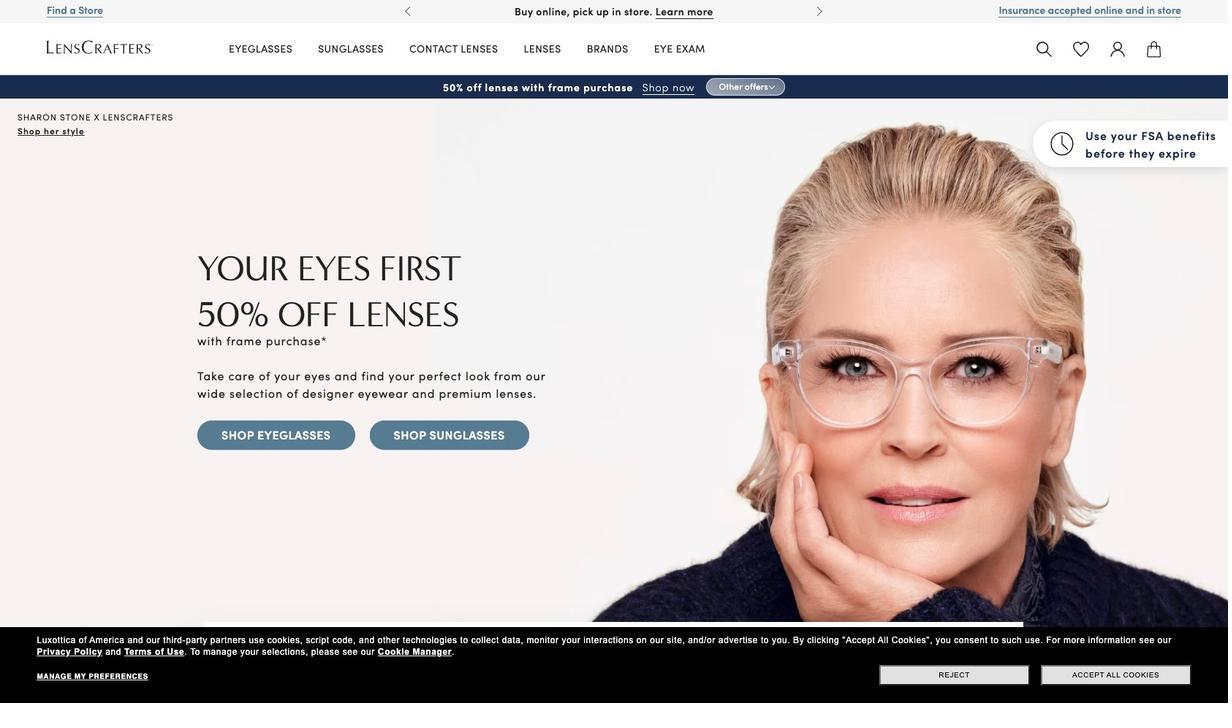 Task type: vqa. For each thing, say whether or not it's contained in the screenshot.
'unidays' IMAGE
no



Task type: describe. For each thing, give the bounding box(es) containing it.
march campaign hero banner image image
[[0, 99, 1228, 658]]



Task type: locate. For each thing, give the bounding box(es) containing it.
header_search_wrapper image
[[1035, 40, 1053, 58]]

my account image
[[1108, 40, 1127, 58]]

favorites image
[[1072, 40, 1090, 58]]

clock icon image
[[1051, 133, 1074, 155]]

Location entry text field
[[485, 643, 935, 673]]

0 image
[[1145, 40, 1163, 58]]

lenscrafters image
[[47, 39, 153, 55]]



